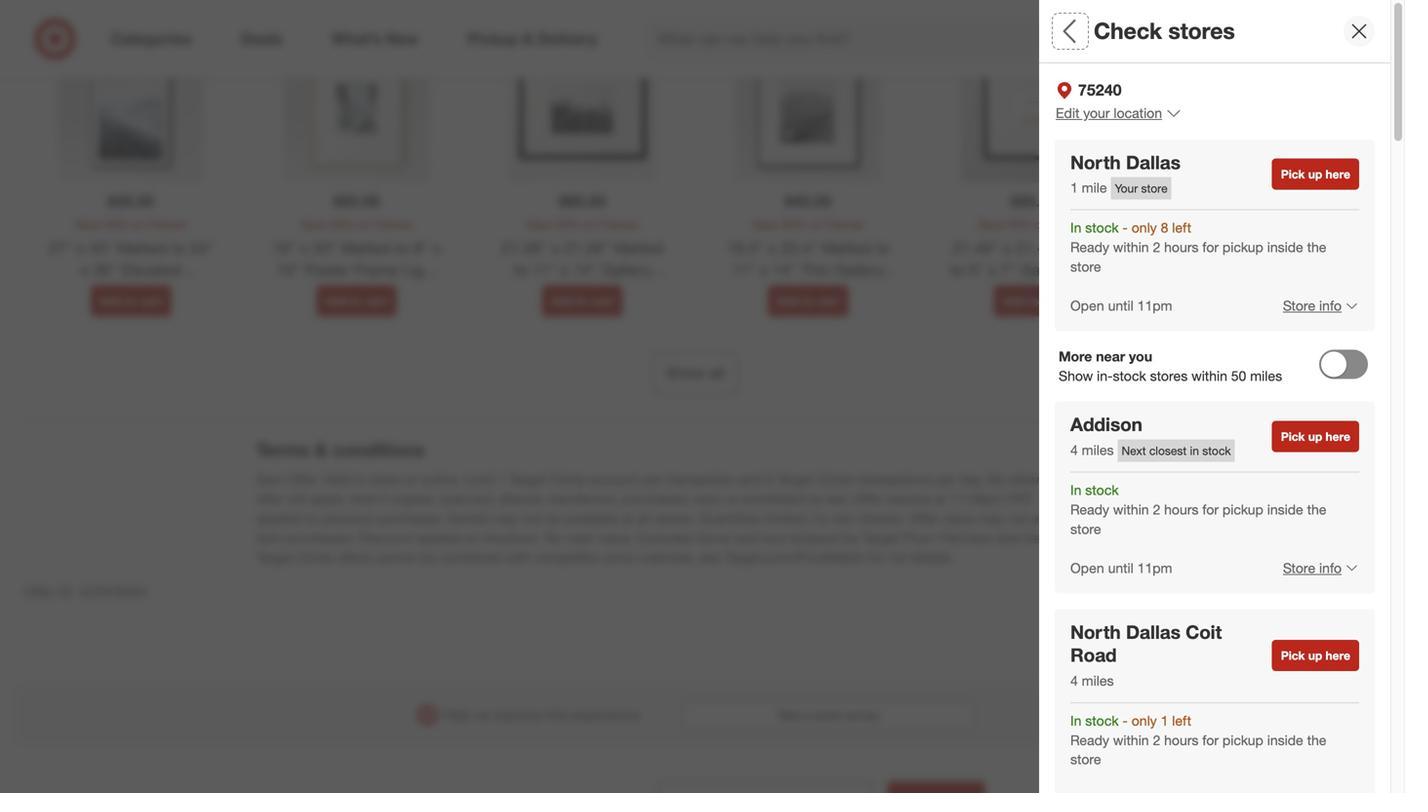 Task type: describe. For each thing, give the bounding box(es) containing it.
pick up here button for north dallas coit road
[[1273, 640, 1360, 672]]

dallas for north dallas
[[1127, 151, 1181, 174]]

frame inside $20.00 save 30% on frames 16" x 20" matted to 8" x 10" poster frame light wood - threshold™
[[354, 261, 398, 280]]

1 vertical spatial applied
[[416, 529, 462, 546]]

dallas inside choose options dialog
[[1181, 474, 1227, 493]]

&
[[315, 439, 328, 461]]

for inside 'terms & conditions item offer. valid in store or online. limit 1 target circle account per transaction and 6 target circle transactions per day. no other same item offer will apply. void if copied, scanned, altered, transferred, purchased, sold, or prohibited by law. offer expires at 11:59pm pst. cannot be applied to previous purchases. item(s) may not be available at all stores. quantities limited; no rain checks. offer value may not exceed value of item purchased. discount applied at checkout. no cash value. excludes items sold and shipped by target plus™ partners and clearance items. target circle offers cannot be combined with competitor price matches; see target.com/pricematch for full details.'
[[870, 549, 886, 566]]

matted inside $20.00 save 30% on frames 16" x 20" matted to 8" x 10" poster frame light wood - threshold™
[[341, 239, 391, 258]]

at inside choose options dialog
[[1115, 474, 1129, 493]]

matted down the size 27" x 40" matted to 24" x 36"
[[1164, 297, 1217, 316]]

location
[[1114, 104, 1163, 121]]

your
[[1084, 104, 1110, 121]]

available
[[565, 510, 618, 527]]

miles inside "north dallas coit road 4 miles"
[[1082, 672, 1114, 689]]

1 not from the left
[[522, 510, 542, 527]]

22" x 28" matted to 18" x 24" wedge poster frame natural - threshold™
[[1177, 239, 1343, 324]]

target right 6
[[777, 471, 814, 488]]

pick up here button for addison
[[1273, 421, 1360, 452]]

frames for $20.00
[[374, 217, 413, 232]]

only for mile
[[1132, 219, 1158, 236]]

2 inside in stock ready within 2 hours for pickup inside the store
[[1153, 501, 1161, 518]]

survey
[[846, 708, 880, 723]]

up inside choose options dialog
[[1092, 474, 1111, 493]]

pick up here for addison
[[1281, 429, 1351, 444]]

What can we help you find? suggestions appear below search field
[[646, 18, 1132, 61]]

in inside 'terms & conditions item offer. valid in store or online. limit 1 target circle account per transaction and 6 target circle transactions per day. no other same item offer will apply. void if copied, scanned, altered, transferred, purchased, sold, or prohibited by law. offer expires at 11:59pm pst. cannot be applied to previous purchases. item(s) may not be available at all stores. quantities limited; no rain checks. offer value may not exceed value of item purchased. discount applied at checkout. no cash value. excludes items sold and shipped by target plus™ partners and clearance items. target circle offers cannot be combined with competitor price matches; see target.com/pricematch for full details.'
[[356, 471, 367, 488]]

size
[[1055, 252, 1085, 271]]

all inside 'terms & conditions item offer. valid in store or online. limit 1 target circle account per transaction and 6 target circle transactions per day. no other same item offer will apply. void if copied, scanned, altered, transferred, purchased, sold, or prohibited by law. offer expires at 11:59pm pst. cannot be applied to previous purchases. item(s) may not be available at all stores. quantities limited; no rain checks. offer value may not exceed value of item purchased. discount applied at checkout. no cash value. excludes items sold and shipped by target plus™ partners and clearance items. target circle offers cannot be combined with competitor price matches; see target.com/pricematch for full details.'
[[637, 510, 651, 527]]

terms
[[256, 439, 310, 461]]

elevated
[[121, 261, 181, 280]]

1 vertical spatial be
[[546, 510, 562, 527]]

save for $60.00
[[527, 217, 553, 232]]

threshold™ inside $35.00 save 30% on frames 27" x 40" matted to 24" x 36" elevated aluminum poster frame black - threshold™
[[119, 305, 197, 324]]

2 value from the left
[[1081, 510, 1113, 527]]

36" inside $35.00 save 30% on frames 27" x 40" matted to 24" x 36" elevated aluminum poster frame black - threshold™
[[93, 261, 117, 280]]

frames for $60.00
[[600, 217, 638, 232]]

add to cart button down 'wedge'
[[1220, 286, 1300, 317]]

matted inside $35.00 save 30% on frames 27" x 40" matted to 24" x 36" elevated aluminum poster frame black - threshold™
[[117, 239, 167, 258]]

soon
[[1199, 412, 1225, 426]]

1 per from the left
[[643, 471, 663, 488]]

ready inside the pickup ready within 2 hours
[[1068, 412, 1101, 426]]

miles inside more near you show in-stock stores within 50 miles
[[1251, 368, 1283, 385]]

apply.
[[311, 490, 346, 507]]

price
[[605, 549, 635, 566]]

0 vertical spatial be
[[1088, 490, 1103, 507]]

purchases.
[[377, 510, 444, 527]]

frame inside $40.00 save 30% on frames 19.4" x 22.4" matted to 11" x 14" thin gallery oversized image frame black - project 62™
[[847, 283, 891, 302]]

75240
[[1079, 81, 1122, 100]]

1 horizontal spatial by
[[844, 529, 859, 546]]

stock inside the addison 4 miles next closest in stock
[[1203, 443, 1232, 458]]

us
[[475, 707, 490, 724]]

poster inside $20.00 save 30% on frames 16" x 20" matted to 8" x 10" poster frame light wood - threshold™
[[305, 261, 350, 280]]

north dallas coit road 4 miles
[[1071, 621, 1223, 689]]

check stores
[[1094, 17, 1236, 45]]

help
[[443, 707, 472, 724]]

22"
[[1177, 239, 1201, 258]]

sat,
[[1344, 412, 1365, 426]]

2 inside ready within 2 hours for pickup inside the store only 8 left
[[1150, 504, 1158, 523]]

1 horizontal spatial or
[[726, 490, 739, 507]]

20"
[[313, 239, 337, 258]]

image
[[800, 283, 843, 302]]

30% for $40.00
[[782, 217, 806, 232]]

matted inside 22" x 28" matted to 18" x 24" wedge poster frame natural - threshold™
[[1247, 239, 1296, 258]]

40" inside $35.00 save 30% on frames 27" x 40" matted to 24" x 36" elevated aluminum poster frame black - threshold™
[[89, 239, 113, 258]]

edit your location
[[1056, 104, 1163, 121]]

experience.
[[572, 707, 643, 724]]

here for north dallas
[[1326, 167, 1351, 182]]

store inside ready within 2 hours for pickup inside the store only 8 left
[[1352, 504, 1388, 523]]

24" up natural
[[1239, 252, 1264, 271]]

expires
[[887, 490, 932, 507]]

offer
[[256, 490, 284, 507]]

1 horizontal spatial and
[[764, 529, 787, 546]]

inside inside in stock - only 1 left ready within 2 hours for pickup inside the store
[[1268, 732, 1304, 749]]

improve
[[494, 707, 543, 724]]

partners
[[941, 529, 993, 546]]

store inside in stock ready within 2 hours for pickup inside the store
[[1071, 521, 1102, 538]]

at up value.
[[622, 510, 634, 527]]

4 inside "north dallas coit road 4 miles"
[[1071, 672, 1079, 689]]

to inside $20.00 save 30% on frames 16" x 20" matted to 8" x 10" poster frame light wood - threshold™
[[395, 239, 409, 258]]

add for $50.00
[[1003, 294, 1025, 309]]

check stores dialog
[[1040, 0, 1406, 794]]

addison
[[1071, 413, 1143, 436]]

at right expires in the right of the page
[[935, 490, 947, 507]]

in stock ready within 2 hours for pickup inside the store
[[1071, 482, 1327, 538]]

here for north dallas coit road
[[1326, 649, 1351, 663]]

poster inside 22" x 28" matted to 18" x 24" wedge poster frame natural - threshold™
[[1285, 261, 1330, 280]]

as
[[1228, 412, 1240, 426]]

6
[[766, 471, 773, 488]]

$20.00 save 30% on frames 16" x 20" matted to 8" x 10" poster frame light wood - threshold™
[[272, 192, 441, 302]]

$35.00 for $35.00 save 30% on frames 27" x 40" matted to 24" x 36" elevated aluminum poster frame black - threshold™
[[108, 192, 154, 211]]

up for north dallas
[[1309, 167, 1323, 182]]

limit
[[465, 471, 494, 488]]

near
[[1097, 348, 1126, 365]]

within inside ready within 2 hours for pickup inside the store only 8 left
[[1104, 504, 1145, 523]]

40" up 'you'
[[1135, 297, 1160, 316]]

- inside $20.00 save 30% on frames 16" x 20" matted to 8" x 10" poster frame light wood - threshold™
[[335, 283, 341, 302]]

exceed
[[1032, 510, 1077, 527]]

shipping
[[1296, 389, 1362, 408]]

1 vertical spatial item
[[256, 529, 283, 546]]

excludes
[[638, 529, 693, 546]]

the inside ready within 2 hours for pickup inside the store only 8 left
[[1326, 504, 1348, 523]]

quick
[[814, 708, 842, 723]]

within inside in stock ready within 2 hours for pickup inside the store
[[1114, 501, 1150, 518]]

miles inside the addison 4 miles next closest in stock
[[1082, 442, 1114, 459]]

store inside north dallas 1 mile your store
[[1142, 181, 1168, 196]]

to inside 'terms & conditions item offer. valid in store or online. limit 1 target circle account per transaction and 6 target circle transactions per day. no other same item offer will apply. void if copied, scanned, altered, transferred, purchased, sold, or prohibited by law. offer expires at 11:59pm pst. cannot be applied to previous purchases. item(s) may not be available at all stores. quantities limited; no rain checks. offer value may not exceed value of item purchased. discount applied at checkout. no cash value. excludes items sold and shipped by target plus™ partners and clearance items. target circle offers cannot be combined with competitor price matches; see target.com/pricematch for full details.'
[[305, 510, 317, 527]]

0 vertical spatial stores
[[1169, 17, 1236, 45]]

wood
[[290, 283, 331, 302]]

only
[[1055, 527, 1087, 546]]

the inside in stock ready within 2 hours for pickup inside the store
[[1308, 501, 1327, 518]]

cart for $60.00
[[591, 294, 614, 309]]

as
[[1182, 412, 1196, 426]]

cart for $40.00
[[817, 294, 840, 309]]

matches;
[[639, 549, 696, 566]]

until for 4
[[1109, 560, 1134, 577]]

$50.00
[[1011, 192, 1058, 211]]

take a quick survey button
[[682, 700, 975, 731]]

inside inside in stock - only 8 left ready within 2 hours for pickup inside the store
[[1268, 239, 1304, 256]]

left for north dallas coit road
[[1173, 712, 1192, 729]]

quantities
[[699, 510, 761, 527]]

0 horizontal spatial be
[[421, 549, 436, 566]]

0 horizontal spatial and
[[739, 471, 762, 488]]

frame inside 22" x 28" matted to 18" x 24" wedge poster frame natural - threshold™
[[1206, 283, 1250, 302]]

- inside in stock - only 1 left ready within 2 hours for pickup inside the store
[[1123, 712, 1128, 729]]

save for $20.00
[[301, 217, 327, 232]]

1 vertical spatial offer
[[909, 510, 940, 527]]

0 vertical spatial item
[[1082, 471, 1109, 488]]

30% for $60.00
[[556, 217, 580, 232]]

target down checks.
[[863, 529, 900, 546]]

check
[[1094, 17, 1163, 45]]

left for north dallas
[[1173, 219, 1192, 236]]

0 vertical spatial offer
[[853, 490, 884, 507]]

store inside in stock - only 1 left ready within 2 hours for pickup inside the store
[[1071, 751, 1102, 769]]

- inside $40.00 save 30% on frames 19.4" x 22.4" matted to 11" x 14" thin gallery oversized image frame black - project 62™
[[785, 305, 791, 324]]

limited;
[[765, 510, 810, 527]]

at up combined
[[466, 529, 477, 546]]

pick for north dallas
[[1281, 167, 1306, 182]]

on for $20.00
[[357, 217, 371, 232]]

$40.00
[[785, 192, 832, 211]]

$35.00 save 30% on frames 27" x 40" matted to 24" x 36" elevated aluminum poster frame black - threshold™
[[47, 192, 215, 324]]

competitor
[[534, 549, 601, 566]]

24" inside $35.00 save 30% on frames 27" x 40" matted to 24" x 36" elevated aluminum poster frame black - threshold™
[[190, 239, 214, 258]]

inside inside in stock ready within 2 hours for pickup inside the store
[[1268, 501, 1304, 518]]

wedge
[[1231, 261, 1280, 280]]

here for addison
[[1326, 429, 1351, 444]]

hours inside in stock - only 1 left ready within 2 hours for pickup inside the store
[[1165, 732, 1199, 749]]

show all
[[666, 364, 725, 383]]

store inside in stock - only 8 left ready within 2 hours for pickup inside the store
[[1071, 258, 1102, 275]]

add to cart button for $20.00
[[317, 286, 397, 317]]

in for mile
[[1071, 219, 1082, 236]]

in for next
[[1071, 482, 1082, 499]]

next
[[1122, 443, 1147, 458]]

frames for $35.00
[[148, 217, 187, 232]]

add to cart button for $50.00
[[994, 286, 1075, 317]]

get
[[1296, 412, 1315, 426]]

1 horizontal spatial circle
[[551, 471, 586, 488]]

0 horizontal spatial circle
[[297, 549, 333, 566]]

0 vertical spatial applied
[[256, 510, 302, 527]]

store inside 'terms & conditions item offer. valid in store or online. limit 1 target circle account per transaction and 6 target circle transactions per day. no other same item offer will apply. void if copied, scanned, altered, transferred, purchased, sold, or prohibited by law. offer expires at 11:59pm pst. cannot be applied to previous purchases. item(s) may not be available at all stores. quantities limited; no rain checks. offer value may not exceed value of item purchased. discount applied at checkout. no cash value. excludes items sold and shipped by target plus™ partners and clearance items. target circle offers cannot be combined with competitor price matches; see target.com/pricematch for full details.'
[[370, 471, 401, 488]]

27" x 40" matted to 24" x 36" link
[[1081, 285, 1319, 328]]

search button
[[1118, 18, 1165, 64]]

0 horizontal spatial no
[[545, 529, 562, 546]]

1 inside 'terms & conditions item offer. valid in store or online. limit 1 target circle account per transaction and 6 target circle transactions per day. no other same item offer will apply. void if copied, scanned, altered, transferred, purchased, sold, or prohibited by law. offer expires at 11:59pm pst. cannot be applied to previous purchases. item(s) may not be available at all stores. quantities limited; no rain checks. offer value may not exceed value of item purchased. discount applied at checkout. no cash value. excludes items sold and shipped by target plus™ partners and clearance items. target circle offers cannot be combined with competitor price matches; see target.com/pricematch for full details.'
[[498, 471, 506, 488]]

add to cart inside choose options dialog
[[1181, 583, 1265, 602]]

online.
[[421, 471, 461, 488]]

23
[[1321, 429, 1334, 443]]

open for 4
[[1071, 560, 1105, 577]]

hours inside the pickup ready within 2 hours
[[1068, 429, 1098, 443]]

sold
[[734, 529, 760, 546]]

black inside $40.00 save 30% on frames 19.4" x 22.4" matted to 11" x 14" thin gallery oversized image frame black - project 62™
[[742, 305, 781, 324]]

2 may from the left
[[979, 510, 1005, 527]]

with
[[505, 549, 531, 566]]

in stock - only 8 left ready within 2 hours for pickup inside the store
[[1071, 219, 1327, 275]]

11pm for north dallas
[[1138, 297, 1173, 314]]

pick for addison
[[1281, 429, 1306, 444]]

in for road
[[1071, 712, 1082, 729]]

add down 'wedge'
[[1229, 294, 1251, 309]]

search
[[1118, 31, 1165, 50]]

5pm
[[1182, 429, 1206, 443]]

add to cart down 'wedge'
[[1229, 294, 1292, 309]]

27" inside $35.00 save 30% on frames 27" x 40" matted to 24" x 36" elevated aluminum poster frame black - threshold™
[[48, 239, 72, 258]]

aluminum
[[47, 283, 117, 302]]

within inside more near you show in-stock stores within 50 miles
[[1192, 368, 1228, 385]]

up for addison
[[1309, 429, 1323, 444]]

27" x 40" matted to 24" x 36"
[[1093, 297, 1307, 316]]

sold,
[[694, 490, 723, 507]]

24" down 'wedge'
[[1240, 297, 1265, 316]]

pickup ready within 2 hours
[[1068, 389, 1145, 443]]

cart for $35.00
[[140, 294, 162, 309]]

2 horizontal spatial and
[[997, 529, 1020, 546]]

pick inside choose options dialog
[[1055, 474, 1087, 493]]

0 horizontal spatial show
[[666, 364, 705, 383]]

2 not from the left
[[1009, 510, 1028, 527]]

threshold™ inside $20.00 save 30% on frames 16" x 20" matted to 8" x 10" poster frame light wood - threshold™
[[346, 283, 424, 302]]

plus™
[[904, 529, 937, 546]]

24" inside 22" x 28" matted to 18" x 24" wedge poster frame natural - threshold™
[[1203, 261, 1227, 280]]

hours inside ready within 2 hours for pickup inside the store only 8 left
[[1163, 504, 1202, 523]]

combined
[[440, 549, 501, 566]]

north dallas 1 mile your store
[[1071, 151, 1181, 196]]

show inside more near you show in-stock stores within 50 miles
[[1059, 368, 1094, 385]]

store for north dallas
[[1284, 297, 1316, 314]]

27" up near
[[1093, 297, 1118, 316]]

2 per from the left
[[936, 471, 956, 488]]

30% for $35.00
[[104, 217, 128, 232]]

stores inside more near you show in-stock stores within 50 miles
[[1151, 368, 1188, 385]]

stock for addison
[[1086, 482, 1119, 499]]

offers
[[336, 549, 371, 566]]

1 inside in stock - only 1 left ready within 2 hours for pickup inside the store
[[1161, 712, 1169, 729]]

clearance
[[1024, 529, 1083, 546]]

you
[[1130, 348, 1153, 365]]

north for 1
[[1071, 151, 1121, 174]]

ready inside in stock ready within 2 hours for pickup inside the store
[[1071, 501, 1110, 518]]

cannot
[[1039, 490, 1084, 507]]

items.
[[1087, 529, 1123, 546]]

poster inside $35.00 save 30% on frames 27" x 40" matted to 24" x 36" elevated aluminum poster frame black - threshold™
[[121, 283, 167, 302]]

- inside $35.00 save 30% on frames 27" x 40" matted to 24" x 36" elevated aluminum poster frame black - threshold™
[[108, 305, 115, 324]]

within inside in stock - only 1 left ready within 2 hours for pickup inside the store
[[1114, 732, 1150, 749]]

ready inside in stock - only 8 left ready within 2 hours for pickup inside the store
[[1071, 239, 1110, 256]]

1 inside north dallas 1 mile your store
[[1071, 179, 1079, 196]]

cash
[[566, 529, 595, 546]]

copied,
[[391, 490, 436, 507]]

0 horizontal spatial or
[[405, 471, 417, 488]]

add to cart button inside choose options dialog
[[1055, 571, 1390, 614]]

add for $35.00
[[100, 294, 122, 309]]

for inside in stock ready within 2 hours for pickup inside the store
[[1203, 501, 1219, 518]]

$60.00 save 30% on frames
[[527, 192, 638, 232]]

add to cart for $50.00
[[1003, 294, 1066, 309]]

open for dallas
[[1071, 297, 1105, 314]]

on for $60.00
[[583, 217, 596, 232]]



Task type: locate. For each thing, give the bounding box(es) containing it.
add to cart down thin
[[777, 294, 840, 309]]

0 horizontal spatial item
[[256, 529, 283, 546]]

0 vertical spatial or
[[405, 471, 417, 488]]

0 vertical spatial store
[[1284, 297, 1316, 314]]

1 vertical spatial 8
[[1091, 527, 1100, 546]]

1 horizontal spatial in
[[1191, 443, 1200, 458]]

add to cart for $40.00
[[777, 294, 840, 309]]

poster down 18"
[[1285, 261, 1330, 280]]

frames down $20.00
[[374, 217, 413, 232]]

$30.00
[[1237, 192, 1283, 211]]

within inside in stock - only 8 left ready within 2 hours for pickup inside the store
[[1114, 239, 1150, 256]]

on for $40.00
[[809, 217, 822, 232]]

store for addison
[[1284, 560, 1316, 577]]

mile
[[1082, 179, 1108, 196]]

matted up 'wedge'
[[1247, 239, 1296, 258]]

pick up here for north dallas coit road
[[1281, 649, 1351, 663]]

frame
[[354, 261, 398, 280], [171, 283, 215, 302], [847, 283, 891, 302], [1206, 283, 1250, 302]]

1 vertical spatial store info button
[[1271, 547, 1360, 590]]

on for $50.00
[[1035, 217, 1048, 232]]

poster down 'elevated'
[[121, 283, 167, 302]]

2 info from the top
[[1320, 560, 1342, 577]]

2 vertical spatial pick up here
[[1281, 649, 1351, 663]]

1 horizontal spatial item
[[1082, 471, 1109, 488]]

cart inside choose options dialog
[[1234, 583, 1265, 602]]

30% inside $50.00 save 30% on frames
[[1007, 217, 1032, 232]]

open
[[1071, 297, 1105, 314], [1071, 560, 1105, 577]]

store info for north dallas
[[1284, 297, 1342, 314]]

take a quick survey
[[778, 708, 880, 723]]

for inside in stock - only 1 left ready within 2 hours for pickup inside the store
[[1203, 732, 1219, 749]]

1 store from the top
[[1284, 297, 1316, 314]]

2 save from the left
[[301, 217, 327, 232]]

4 inside the addison 4 miles next closest in stock
[[1071, 442, 1079, 459]]

the inside in stock - only 1 left ready within 2 hours for pickup inside the store
[[1308, 732, 1327, 749]]

within down "north dallas coit road 4 miles"
[[1114, 732, 1150, 749]]

1 open until 11pm from the top
[[1071, 297, 1173, 314]]

16"
[[272, 239, 296, 258]]

and left 6
[[739, 471, 762, 488]]

dallas for north dallas coit road
[[1127, 621, 1181, 644]]

$50.00 save 30% on frames
[[979, 192, 1090, 232]]

8"
[[414, 239, 429, 258]]

north inside north dallas 1 mile your store
[[1071, 151, 1121, 174]]

discount
[[358, 529, 413, 546]]

1 info from the top
[[1320, 297, 1342, 314]]

matted left the 28" at top right
[[1163, 252, 1216, 271]]

0 vertical spatial 8
[[1161, 219, 1169, 236]]

offer up checks.
[[853, 490, 884, 507]]

0 vertical spatial dallas
[[1127, 151, 1181, 174]]

in up exceed
[[1071, 482, 1082, 499]]

add for $20.00
[[325, 294, 348, 309]]

save inside the $60.00 save 30% on frames
[[527, 217, 553, 232]]

- down aluminum
[[108, 305, 115, 324]]

until up near
[[1109, 297, 1134, 314]]

1 vertical spatial open
[[1071, 560, 1105, 577]]

not down altered,
[[522, 510, 542, 527]]

24"
[[190, 239, 214, 258], [1239, 252, 1264, 271], [1203, 261, 1227, 280], [1240, 297, 1265, 316]]

1 horizontal spatial threshold™
[[346, 283, 424, 302]]

ready
[[1071, 239, 1110, 256], [1068, 412, 1101, 426], [1071, 501, 1110, 518], [1055, 504, 1100, 523], [1071, 732, 1110, 749]]

2 only from the top
[[1132, 712, 1158, 729]]

0 horizontal spatial black
[[65, 305, 104, 324]]

pickup inside in stock - only 1 left ready within 2 hours for pickup inside the store
[[1223, 732, 1264, 749]]

of
[[1117, 510, 1128, 527]]

up for north dallas coit road
[[1309, 649, 1323, 663]]

cart for $20.00
[[365, 294, 388, 309]]

purchased,
[[622, 490, 690, 507]]

open down 'size' at the top of the page
[[1071, 297, 1105, 314]]

11pm
[[1138, 297, 1173, 314], [1138, 560, 1173, 577]]

black down oversized
[[742, 305, 781, 324]]

frame up 62™
[[847, 283, 891, 302]]

2 vertical spatial left
[[1173, 712, 1192, 729]]

circle up law.
[[818, 471, 853, 488]]

add to cart button for $60.00
[[542, 286, 623, 317]]

transactions
[[857, 471, 932, 488]]

2 store info button from the top
[[1271, 547, 1360, 590]]

poster down 20"
[[305, 261, 350, 280]]

previous
[[321, 510, 373, 527]]

only down "north dallas coit road 4 miles"
[[1132, 712, 1158, 729]]

30% inside $20.00 save 30% on frames 16" x 20" matted to 8" x 10" poster frame light wood - threshold™
[[330, 217, 354, 232]]

north inside choose options dialog
[[1134, 474, 1176, 493]]

2 here from the top
[[1326, 429, 1351, 444]]

1 vertical spatial by
[[808, 490, 823, 507]]

2 4 from the top
[[1071, 672, 1079, 689]]

$35.00 inside $35.00 save 30% on frames 27" x 40" matted to 24" x 36" elevated aluminum poster frame black - threshold™
[[108, 192, 154, 211]]

cannot
[[375, 549, 417, 566]]

2 vertical spatial 1
[[1161, 712, 1169, 729]]

addison 4 miles next closest in stock
[[1071, 413, 1232, 459]]

3 save from the left
[[527, 217, 553, 232]]

1 in from the top
[[1071, 219, 1082, 236]]

1 horizontal spatial 1
[[1071, 179, 1079, 196]]

ready inside in stock - only 1 left ready within 2 hours for pickup inside the store
[[1071, 732, 1110, 749]]

stock for north dallas coit road
[[1086, 712, 1119, 729]]

add inside choose options dialog
[[1181, 583, 1210, 602]]

in down 5pm
[[1191, 443, 1200, 458]]

oversized
[[726, 283, 795, 302]]

within inside the pickup ready within 2 hours
[[1105, 412, 1135, 426]]

18"
[[1319, 239, 1343, 258]]

store info for addison
[[1284, 560, 1342, 577]]

0 horizontal spatial applied
[[256, 510, 302, 527]]

be right cannot
[[421, 549, 436, 566]]

open until 11pm for dallas
[[1071, 297, 1173, 314]]

1 vertical spatial $35.00
[[108, 192, 154, 211]]

0 vertical spatial all
[[710, 364, 725, 383]]

2 vertical spatial here
[[1326, 649, 1351, 663]]

3 pick up here from the top
[[1281, 649, 1351, 663]]

it
[[1319, 412, 1325, 426]]

0 horizontal spatial 1
[[498, 471, 506, 488]]

on inside the $60.00 save 30% on frames
[[583, 217, 596, 232]]

24" down the 28" at top right
[[1203, 261, 1227, 280]]

offer.
[[287, 471, 319, 488]]

2 30% from the left
[[330, 217, 354, 232]]

in inside in stock - only 1 left ready within 2 hours for pickup inside the store
[[1071, 712, 1082, 729]]

3 frames from the left
[[600, 217, 638, 232]]

item
[[1082, 471, 1109, 488], [256, 529, 283, 546]]

only inside in stock - only 8 left ready within 2 hours for pickup inside the store
[[1132, 219, 1158, 236]]

24" left 16" at left
[[190, 239, 214, 258]]

frames inside $35.00 save 30% on frames 27" x 40" matted to 24" x 36" elevated aluminum poster frame black - threshold™
[[148, 217, 187, 232]]

only for road
[[1132, 712, 1158, 729]]

until
[[1109, 297, 1134, 314], [1109, 560, 1134, 577]]

27" right 'size' at the top of the page
[[1092, 252, 1117, 271]]

stock down the today
[[1203, 443, 1232, 458]]

group
[[598, 251, 1390, 336]]

1 vertical spatial 1
[[498, 471, 506, 488]]

0 horizontal spatial offer
[[24, 584, 54, 601]]

$35.00
[[1227, 168, 1274, 187], [108, 192, 154, 211]]

3 on from the left
[[583, 217, 596, 232]]

1 4 from the top
[[1071, 442, 1079, 459]]

0 horizontal spatial per
[[643, 471, 663, 488]]

group inside choose options dialog
[[598, 251, 1390, 336]]

$35.00 up 'elevated'
[[108, 192, 154, 211]]

inside inside ready within 2 hours for pickup inside the store only 8 left
[[1280, 504, 1322, 523]]

add to cart up coit
[[1181, 583, 1265, 602]]

1 here from the top
[[1326, 167, 1351, 182]]

cart down 'size' at the top of the page
[[1043, 294, 1066, 309]]

by down rain
[[844, 529, 859, 546]]

0 vertical spatial here
[[1326, 167, 1351, 182]]

None text field
[[658, 782, 872, 794]]

pickup
[[1068, 389, 1119, 408]]

2 vertical spatial offer
[[24, 584, 54, 601]]

4 up same
[[1071, 442, 1079, 459]]

1 horizontal spatial no
[[988, 471, 1005, 488]]

1 horizontal spatial per
[[936, 471, 956, 488]]

open until 11pm down items.
[[1071, 560, 1173, 577]]

options
[[1144, 17, 1224, 45]]

add to cart button for $35.00
[[91, 286, 171, 317]]

stock down the 'road'
[[1086, 712, 1119, 729]]

4 frames from the left
[[826, 217, 864, 232]]

until down items.
[[1109, 560, 1134, 577]]

2 horizontal spatial poster
[[1285, 261, 1330, 280]]

circle down purchased.
[[297, 549, 333, 566]]

stores
[[1169, 17, 1236, 45], [1151, 368, 1188, 385]]

2 inside in stock - only 1 left ready within 2 hours for pickup inside the store
[[1153, 732, 1161, 749]]

info for addison
[[1320, 560, 1342, 577]]

1 vertical spatial until
[[1109, 560, 1134, 577]]

add to cart for $35.00
[[100, 294, 162, 309]]

miles down addison
[[1082, 442, 1114, 459]]

add to cart button down thin
[[768, 286, 849, 317]]

applied
[[256, 510, 302, 527], [416, 529, 462, 546]]

and right partners
[[997, 529, 1020, 546]]

8 inside in stock - only 8 left ready within 2 hours for pickup inside the store
[[1161, 219, 1169, 236]]

threshold
[[1227, 139, 1279, 153]]

1 horizontal spatial not
[[1009, 510, 1028, 527]]

2 frames from the left
[[374, 217, 413, 232]]

27" up aluminum
[[48, 239, 72, 258]]

28"
[[1218, 239, 1242, 258]]

frames up 'size' at the top of the page
[[1051, 217, 1090, 232]]

frames inside $50.00 save 30% on frames
[[1051, 217, 1090, 232]]

add to cart for $20.00
[[325, 294, 388, 309]]

matted right 20"
[[341, 239, 391, 258]]

3 pick up here button from the top
[[1273, 640, 1360, 672]]

on for $35.00
[[132, 217, 145, 232]]

- down "north dallas coit road 4 miles"
[[1123, 712, 1128, 729]]

1 horizontal spatial applied
[[416, 529, 462, 546]]

1 horizontal spatial poster
[[305, 261, 350, 280]]

pick up at north dallas
[[1055, 474, 1227, 493]]

in inside the addison 4 miles next closest in stock
[[1191, 443, 1200, 458]]

2 store from the top
[[1284, 560, 1316, 577]]

only down the your
[[1132, 219, 1158, 236]]

1 on from the left
[[132, 217, 145, 232]]

2 left 22" on the right of the page
[[1153, 239, 1161, 256]]

22.4"
[[781, 239, 818, 258]]

same
[[1045, 471, 1078, 488]]

the inside in stock - only 8 left ready within 2 hours for pickup inside the store
[[1308, 239, 1327, 256]]

value up items.
[[1081, 510, 1113, 527]]

frame left light
[[354, 261, 398, 280]]

in up void
[[356, 471, 367, 488]]

for inside in stock - only 8 left ready within 2 hours for pickup inside the store
[[1203, 239, 1219, 256]]

pickup inside in stock - only 8 left ready within 2 hours for pickup inside the store
[[1223, 239, 1264, 256]]

1 only from the top
[[1132, 219, 1158, 236]]

open until 11pm for 4
[[1071, 560, 1173, 577]]

pick up here for north dallas
[[1281, 167, 1351, 182]]

14"
[[773, 261, 797, 280]]

black inside $35.00 save 30% on frames 27" x 40" matted to 24" x 36" elevated aluminum poster frame black - threshold™
[[65, 305, 104, 324]]

pick up here button for north dallas
[[1273, 159, 1360, 190]]

1 30% from the left
[[104, 217, 128, 232]]

add for $40.00
[[777, 294, 799, 309]]

may up checkout.
[[493, 510, 518, 527]]

0 horizontal spatial poster
[[121, 283, 167, 302]]

$35.00 inside choose options dialog
[[1227, 168, 1274, 187]]

11pm for addison
[[1138, 560, 1173, 577]]

2 vertical spatial miles
[[1082, 672, 1114, 689]]

5 30% from the left
[[1007, 217, 1032, 232]]

save for $40.00
[[753, 217, 778, 232]]

0 vertical spatial 4
[[1071, 442, 1079, 459]]

offer left id:
[[24, 584, 54, 601]]

may
[[493, 510, 518, 527], [979, 510, 1005, 527]]

437670054
[[79, 584, 147, 601]]

frame inside $35.00 save 30% on frames 27" x 40" matted to 24" x 36" elevated aluminum poster frame black - threshold™
[[171, 283, 215, 302]]

ready up only at the bottom of the page
[[1055, 504, 1100, 523]]

store info button
[[1271, 285, 1360, 328], [1271, 547, 1360, 590]]

dallas left coit
[[1127, 621, 1181, 644]]

item
[[256, 471, 283, 488]]

40" left 22" on the right of the page
[[1134, 252, 1159, 271]]

2 up next
[[1139, 412, 1145, 426]]

this
[[546, 707, 568, 724]]

in stock - only 1 left ready within 2 hours for pickup inside the store
[[1071, 712, 1327, 769]]

add to cart button for $40.00
[[768, 286, 849, 317]]

1 horizontal spatial offer
[[853, 490, 884, 507]]

8 right only at the bottom of the page
[[1091, 527, 1100, 546]]

0 vertical spatial until
[[1109, 297, 1134, 314]]

save for $35.00
[[75, 217, 101, 232]]

8 up the size 27" x 40" matted to 24" x 36"
[[1161, 219, 1169, 236]]

- inside 22" x 28" matted to 18" x 24" wedge poster frame natural - threshold™
[[1308, 283, 1314, 302]]

add to cart for $60.00
[[551, 294, 614, 309]]

at up of
[[1115, 474, 1129, 493]]

0 horizontal spatial all
[[637, 510, 651, 527]]

1 down "north dallas coit road 4 miles"
[[1161, 712, 1169, 729]]

0 vertical spatial pick up here button
[[1273, 159, 1360, 190]]

2 open from the top
[[1071, 560, 1105, 577]]

2 until from the top
[[1109, 560, 1134, 577]]

2 pick up here from the top
[[1281, 429, 1351, 444]]

1 vertical spatial north
[[1134, 474, 1176, 493]]

1 black from the left
[[65, 305, 104, 324]]

cart down ready within 2 hours for pickup inside the store only 8 left
[[1234, 583, 1265, 602]]

frames down $60.00
[[600, 217, 638, 232]]

30%
[[104, 217, 128, 232], [330, 217, 354, 232], [556, 217, 580, 232], [782, 217, 806, 232], [1007, 217, 1032, 232]]

0 horizontal spatial in
[[356, 471, 367, 488]]

1 value from the left
[[943, 510, 975, 527]]

4 on from the left
[[809, 217, 822, 232]]

4 save from the left
[[753, 217, 778, 232]]

0 vertical spatial no
[[988, 471, 1005, 488]]

item down offer
[[256, 529, 283, 546]]

poster
[[305, 261, 350, 280], [1285, 261, 1330, 280], [121, 283, 167, 302]]

ready down the 'road'
[[1071, 732, 1110, 749]]

1 horizontal spatial may
[[979, 510, 1005, 527]]

1 vertical spatial stores
[[1151, 368, 1188, 385]]

1 open from the top
[[1071, 297, 1105, 314]]

$35.00 up $30.00
[[1227, 168, 1274, 187]]

all
[[710, 364, 725, 383], [637, 510, 651, 527]]

1 until from the top
[[1109, 297, 1134, 314]]

0 vertical spatial store info button
[[1271, 285, 1360, 328]]

1 vertical spatial dallas
[[1181, 474, 1227, 493]]

transferred,
[[548, 490, 618, 507]]

30% down $20.00
[[330, 217, 354, 232]]

0 vertical spatial 11pm
[[1138, 297, 1173, 314]]

0 vertical spatial left
[[1173, 219, 1192, 236]]

by
[[1328, 412, 1341, 426], [808, 490, 823, 507], [844, 529, 859, 546]]

pick up here button
[[1273, 159, 1360, 190], [1273, 421, 1360, 452], [1273, 640, 1360, 672]]

stock inside more near you show in-stock stores within 50 miles
[[1113, 368, 1147, 385]]

1 vertical spatial miles
[[1082, 442, 1114, 459]]

left inside ready within 2 hours for pickup inside the store only 8 left
[[1104, 527, 1127, 546]]

40" up aluminum
[[89, 239, 113, 258]]

choose options dialog
[[598, 0, 1406, 794]]

other
[[1009, 471, 1041, 488]]

stores right search
[[1169, 17, 1236, 45]]

no
[[813, 510, 829, 527]]

items
[[697, 529, 731, 546]]

$35.00 for $35.00
[[1227, 168, 1274, 187]]

add to cart button up coit
[[1055, 571, 1390, 614]]

30% for $50.00
[[1007, 217, 1032, 232]]

stock inside in stock ready within 2 hours for pickup inside the store
[[1086, 482, 1119, 499]]

pick for north dallas coit road
[[1281, 649, 1306, 663]]

frames for $40.00
[[826, 217, 864, 232]]

1 11pm from the top
[[1138, 297, 1173, 314]]

cart for $50.00
[[1043, 294, 1066, 309]]

to inside $40.00 save 30% on frames 19.4" x 22.4" matted to 11" x 14" thin gallery oversized image frame black - project 62™
[[876, 239, 890, 258]]

save for $50.00
[[979, 217, 1004, 232]]

2 11pm from the top
[[1138, 560, 1173, 577]]

threshold™ inside 22" x 28" matted to 18" x 24" wedge poster frame natural - threshold™
[[1221, 305, 1299, 324]]

1 frames from the left
[[148, 217, 187, 232]]

1 save from the left
[[75, 217, 101, 232]]

0 vertical spatial miles
[[1251, 368, 1283, 385]]

checkout.
[[481, 529, 541, 546]]

shipped
[[791, 529, 840, 546]]

1
[[1071, 179, 1079, 196], [498, 471, 506, 488], [1161, 712, 1169, 729]]

on inside $35.00 save 30% on frames 27" x 40" matted to 24" x 36" elevated aluminum poster frame black - threshold™
[[132, 217, 145, 232]]

1 vertical spatial pick up here button
[[1273, 421, 1360, 452]]

circle up transferred,
[[551, 471, 586, 488]]

stock for north dallas
[[1086, 219, 1119, 236]]

on inside $20.00 save 30% on frames 16" x 20" matted to 8" x 10" poster frame light wood - threshold™
[[357, 217, 371, 232]]

2 horizontal spatial 1
[[1161, 712, 1169, 729]]

thin
[[801, 261, 831, 280]]

frames inside $40.00 save 30% on frames 19.4" x 22.4" matted to 11" x 14" thin gallery oversized image frame black - project 62™
[[826, 217, 864, 232]]

2 horizontal spatial by
[[1328, 412, 1341, 426]]

and down limited;
[[764, 529, 787, 546]]

gallery
[[835, 261, 885, 280]]

1 vertical spatial 4
[[1071, 672, 1079, 689]]

terms & conditions item offer. valid in store or online. limit 1 target circle account per transaction and 6 target circle transactions per day. no other same item offer will apply. void if copied, scanned, altered, transferred, purchased, sold, or prohibited by law. offer expires at 11:59pm pst. cannot be applied to previous purchases. item(s) may not be available at all stores. quantities limited; no rain checks. offer value may not exceed value of item purchased. discount applied at checkout. no cash value. excludes items sold and shipped by target plus™ partners and clearance items. target circle offers cannot be combined with competitor price matches; see target.com/pricematch for full details.
[[256, 439, 1132, 566]]

threshold™ down natural
[[1221, 305, 1299, 324]]

2 horizontal spatial circle
[[818, 471, 853, 488]]

north for coit
[[1071, 621, 1121, 644]]

cart down thin
[[817, 294, 840, 309]]

1 vertical spatial store info
[[1284, 560, 1342, 577]]

2 open until 11pm from the top
[[1071, 560, 1173, 577]]

1 may from the left
[[493, 510, 518, 527]]

-
[[1123, 219, 1128, 236], [335, 283, 341, 302], [1308, 283, 1314, 302], [108, 305, 115, 324], [785, 305, 791, 324], [1123, 712, 1128, 729]]

0 horizontal spatial threshold™
[[119, 305, 197, 324]]

info for north dallas
[[1320, 297, 1342, 314]]

1 horizontal spatial all
[[710, 364, 725, 383]]

group containing size
[[598, 251, 1390, 336]]

on down $40.00
[[809, 217, 822, 232]]

target down purchased.
[[256, 549, 294, 566]]

2 store info from the top
[[1284, 560, 1342, 577]]

11:59pm
[[951, 490, 1005, 507]]

may down 11:59pm at the right bottom of the page
[[979, 510, 1005, 527]]

3 30% from the left
[[556, 217, 580, 232]]

1 store info button from the top
[[1271, 285, 1360, 328]]

rain
[[833, 510, 855, 527]]

pickup inside ready within 2 hours for pickup inside the store only 8 left
[[1229, 504, 1276, 523]]

ready down 'pickup'
[[1068, 412, 1101, 426]]

north up the 'road'
[[1071, 621, 1121, 644]]

target up altered,
[[510, 471, 547, 488]]

left inside in stock - only 1 left ready within 2 hours for pickup inside the store
[[1173, 712, 1192, 729]]

2 horizontal spatial offer
[[909, 510, 940, 527]]

30% for $20.00
[[330, 217, 354, 232]]

left right only at the bottom of the page
[[1104, 527, 1127, 546]]

to inside 22" x 28" matted to 18" x 24" wedge poster frame natural - threshold™
[[1301, 239, 1314, 258]]

applied down offer
[[256, 510, 302, 527]]

5 frames from the left
[[1051, 217, 1090, 232]]

8 inside ready within 2 hours for pickup inside the store only 8 left
[[1091, 527, 1100, 546]]

help us improve this experience.
[[443, 707, 643, 724]]

open until 11pm up near
[[1071, 297, 1173, 314]]

prohibited
[[743, 490, 805, 507]]

in
[[1191, 443, 1200, 458], [356, 471, 367, 488]]

2 vertical spatial in
[[1071, 712, 1082, 729]]

1 store info from the top
[[1284, 297, 1342, 314]]

- inside in stock - only 8 left ready within 2 hours for pickup inside the store
[[1123, 219, 1128, 236]]

up
[[1309, 167, 1323, 182], [1309, 429, 1323, 444], [1092, 474, 1111, 493], [1309, 649, 1323, 663]]

30% down $60.00
[[556, 217, 580, 232]]

scanned,
[[440, 490, 495, 507]]

pst.
[[1009, 490, 1036, 507]]

a
[[804, 708, 811, 723]]

by inside shipping get it by sat, dec 23
[[1328, 412, 1341, 426]]

0 vertical spatial by
[[1328, 412, 1341, 426]]

0 horizontal spatial by
[[808, 490, 823, 507]]

4 30% from the left
[[782, 217, 806, 232]]

ready up items.
[[1071, 501, 1110, 518]]

cart down the $60.00 save 30% on frames
[[591, 294, 614, 309]]

1 pick up here button from the top
[[1273, 159, 1360, 190]]

applied down purchases.
[[416, 529, 462, 546]]

2 inside the pickup ready within 2 hours
[[1139, 412, 1145, 426]]

threshold™ down light
[[346, 283, 424, 302]]

in-
[[1097, 368, 1113, 385]]

add to cart
[[100, 294, 162, 309], [325, 294, 388, 309], [551, 294, 614, 309], [777, 294, 840, 309], [1003, 294, 1066, 309], [1229, 294, 1292, 309], [1181, 583, 1265, 602]]

2 inside in stock - only 8 left ready within 2 hours for pickup inside the store
[[1153, 239, 1161, 256]]

frames down $40.00
[[826, 217, 864, 232]]

1 horizontal spatial $35.00
[[1227, 168, 1274, 187]]

0 horizontal spatial not
[[522, 510, 542, 527]]

elevated aluminum poster frame black - threshold™ image
[[1055, 79, 1212, 235]]

stores down 'you'
[[1151, 368, 1188, 385]]

cart down 'wedge'
[[1269, 294, 1292, 309]]

1 vertical spatial left
[[1104, 527, 1127, 546]]

50
[[1232, 368, 1247, 385]]

0 vertical spatial north
[[1071, 151, 1121, 174]]

1 vertical spatial 11pm
[[1138, 560, 1173, 577]]

or up 'copied,'
[[405, 471, 417, 488]]

frames for $50.00
[[1051, 217, 1090, 232]]

within
[[1114, 239, 1150, 256], [1192, 368, 1228, 385], [1105, 412, 1135, 426], [1114, 501, 1150, 518], [1104, 504, 1145, 523], [1114, 732, 1150, 749]]

1 vertical spatial all
[[637, 510, 651, 527]]

2 vertical spatial north
[[1071, 621, 1121, 644]]

store info button for north dallas
[[1271, 285, 1360, 328]]

miles right 50 at the right top of the page
[[1251, 368, 1283, 385]]

0 horizontal spatial may
[[493, 510, 518, 527]]

for inside ready within 2 hours for pickup inside the store only 8 left
[[1206, 504, 1225, 523]]

add down $50.00 save 30% on frames
[[1003, 294, 1025, 309]]

stock down 'you'
[[1113, 368, 1147, 385]]

matted inside $40.00 save 30% on frames 19.4" x 22.4" matted to 11" x 14" thin gallery oversized image frame black - project 62™
[[822, 239, 872, 258]]

in inside in stock - only 8 left ready within 2 hours for pickup inside the store
[[1071, 219, 1082, 236]]

$40.00 save 30% on frames 19.4" x 22.4" matted to 11" x 14" thin gallery oversized image frame black - project 62™
[[726, 192, 891, 324]]

add down "14""
[[777, 294, 799, 309]]

add to cart down 20"
[[325, 294, 388, 309]]

2 black from the left
[[742, 305, 781, 324]]

2 pick up here button from the top
[[1273, 421, 1360, 452]]

30% inside $40.00 save 30% on frames 19.4" x 22.4" matted to 11" x 14" thin gallery oversized image frame black - project 62™
[[782, 217, 806, 232]]

north up mile
[[1071, 151, 1121, 174]]

to inside $35.00 save 30% on frames 27" x 40" matted to 24" x 36" elevated aluminum poster frame black - threshold™
[[172, 239, 185, 258]]

5 on from the left
[[1035, 217, 1048, 232]]

0 vertical spatial open
[[1071, 297, 1105, 314]]

2 on from the left
[[357, 217, 371, 232]]

hours inside in stock - only 8 left ready within 2 hours for pickup inside the store
[[1165, 239, 1199, 256]]

2 horizontal spatial threshold™
[[1221, 305, 1299, 324]]

1 vertical spatial store
[[1284, 560, 1316, 577]]

save inside $20.00 save 30% on frames 16" x 20" matted to 8" x 10" poster frame light wood - threshold™
[[301, 217, 327, 232]]

3 in from the top
[[1071, 712, 1082, 729]]

1 vertical spatial only
[[1132, 712, 1158, 729]]

cart
[[140, 294, 162, 309], [365, 294, 388, 309], [591, 294, 614, 309], [817, 294, 840, 309], [1043, 294, 1066, 309], [1269, 294, 1292, 309], [1234, 583, 1265, 602]]

dallas inside "north dallas coit road 4 miles"
[[1127, 621, 1181, 644]]

1 horizontal spatial 8
[[1161, 219, 1169, 236]]

will
[[288, 490, 307, 507]]

3 here from the top
[[1326, 649, 1351, 663]]

store info button for addison
[[1271, 547, 1360, 590]]

ready inside ready within 2 hours for pickup inside the store only 8 left
[[1055, 504, 1100, 523]]

by right it
[[1328, 412, 1341, 426]]

black
[[65, 305, 104, 324], [742, 305, 781, 324]]

frames inside $20.00 save 30% on frames 16" x 20" matted to 8" x 10" poster frame light wood - threshold™
[[374, 217, 413, 232]]

light
[[402, 261, 437, 280]]

until for dallas
[[1109, 297, 1134, 314]]

1 vertical spatial in
[[1071, 482, 1082, 499]]

1 vertical spatial info
[[1320, 560, 1342, 577]]

0 vertical spatial store info
[[1284, 297, 1342, 314]]

11"
[[732, 261, 756, 280]]

30% up 22.4"
[[782, 217, 806, 232]]

2 in from the top
[[1071, 482, 1082, 499]]

1 horizontal spatial show
[[1059, 368, 1094, 385]]

2 horizontal spatial be
[[1088, 490, 1103, 507]]

1 horizontal spatial black
[[742, 305, 781, 324]]

value up partners
[[943, 510, 975, 527]]

2 vertical spatial dallas
[[1127, 621, 1181, 644]]

store info
[[1284, 297, 1342, 314], [1284, 560, 1342, 577]]

add for $60.00
[[551, 294, 573, 309]]

0 vertical spatial pick up here
[[1281, 167, 1351, 182]]

1 pick up here from the top
[[1281, 167, 1351, 182]]

add to cart down 'elevated'
[[100, 294, 162, 309]]

save inside $40.00 save 30% on frames 19.4" x 22.4" matted to 11" x 14" thin gallery oversized image frame black - project 62™
[[753, 217, 778, 232]]

5 save from the left
[[979, 217, 1004, 232]]



Task type: vqa. For each thing, say whether or not it's contained in the screenshot.
'PURCHASED' inside '$14.87 When purchased online'
no



